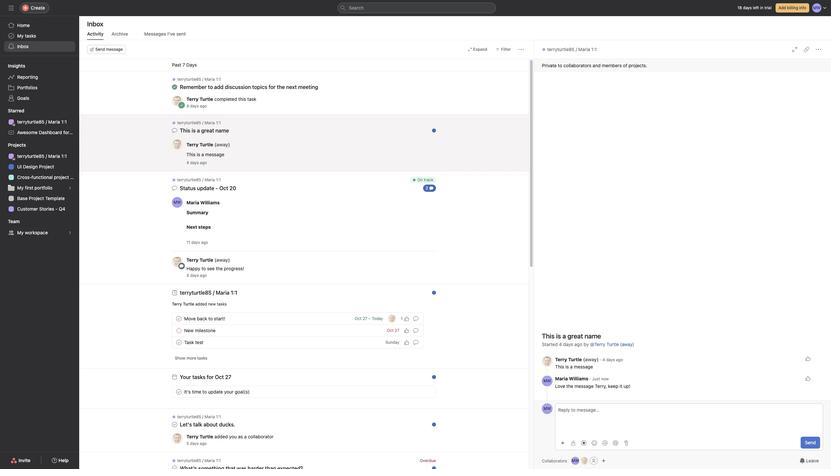 Task type: vqa. For each thing, say whether or not it's contained in the screenshot.
Wed
no



Task type: locate. For each thing, give the bounding box(es) containing it.
teams element
[[0, 216, 79, 240]]

27 for new milestone
[[395, 328, 399, 333]]

1 vertical spatial archive notification image
[[429, 377, 434, 382]]

(away) inside terry turtle (away) happy to see the progress! 4 days ago
[[215, 257, 230, 263]]

terry turtle (away) happy to see the progress! 4 days ago
[[187, 257, 244, 278]]

turtle for terry turtle added new tasks
[[183, 302, 194, 307]]

added inside terry turtle added you as a collaborator 5 days ago
[[214, 434, 228, 440]]

global element
[[0, 16, 79, 56]]

topics
[[252, 84, 267, 90]]

to left see
[[202, 266, 206, 272]]

to inside this is a great name dialog
[[558, 63, 562, 68]]

insert an object image
[[561, 442, 565, 445]]

inbox down my tasks
[[17, 44, 29, 49]]

to left add at top left
[[208, 84, 213, 90]]

1 vertical spatial inbox
[[17, 44, 29, 49]]

completed image
[[175, 339, 183, 347]]

steps
[[198, 224, 211, 230]]

0 vertical spatial project
[[81, 130, 96, 135]]

starred element
[[0, 105, 96, 139]]

turtle inside terry turtle added you as a collaborator 5 days ago
[[200, 434, 213, 440]]

ago down happy
[[200, 273, 207, 278]]

0 vertical spatial completed checkbox
[[175, 315, 183, 323]]

maria williams link down this is a message
[[555, 376, 588, 382]]

turtle inside terry turtle (away) happy to see the progress! 4 days ago
[[200, 257, 213, 263]]

a down terry turtle (away) at the left top of the page
[[201, 152, 204, 157]]

0 horizontal spatial maria williams link
[[187, 200, 220, 205]]

goals
[[17, 95, 29, 101]]

maria up love on the bottom
[[555, 376, 568, 382]]

at mention image
[[602, 441, 608, 446]]

reporting
[[17, 74, 38, 80]]

ago inside this is a message 4 days ago
[[200, 160, 207, 165]]

3 my from the top
[[17, 230, 24, 236]]

1 vertical spatial 0 likes. click to like this task image
[[805, 357, 811, 362]]

starred
[[8, 108, 24, 114]]

1 horizontal spatial 27
[[363, 317, 367, 322]]

1 add to bookmarks image from the top
[[418, 179, 424, 185]]

terry turtle link down remember at the top of the page
[[187, 96, 213, 102]]

insights element
[[0, 60, 79, 105]]

2 horizontal spatial the
[[566, 384, 573, 390]]

0 comments image
[[413, 316, 419, 322], [413, 328, 419, 334], [413, 340, 419, 345]]

info
[[799, 5, 806, 10]]

terry turtle link down talk
[[187, 434, 213, 440]]

insights button
[[0, 63, 25, 69]]

archive link
[[112, 31, 128, 40]]

for inside awesome dashboard for new project link
[[63, 130, 69, 135]]

turtle inside terry turtle completed this task 4 days ago
[[200, 96, 213, 102]]

you
[[229, 434, 237, 440]]

ago inside this is a great name started 4 days ago by @terry turtle (away)
[[574, 342, 582, 348]]

terry for terry turtle added you as a collaborator 5 days ago
[[187, 434, 199, 440]]

terryturtle85 / maria 1:1 inside starred "element"
[[17, 119, 67, 125]]

terry inside terry turtle completed this task 4 days ago
[[187, 96, 199, 102]]

more actions image
[[519, 47, 524, 52]]

my for my tasks
[[17, 33, 24, 39]]

terry inside terry turtle (away) happy to see the progress! 4 days ago
[[187, 257, 199, 263]]

0 horizontal spatial -
[[55, 206, 58, 212]]

summary
[[187, 210, 208, 216]]

my
[[17, 33, 24, 39], [17, 185, 24, 191], [17, 230, 24, 236]]

this for this is a message 4 days ago
[[187, 152, 196, 157]]

home
[[17, 22, 30, 28]]

terryturtle85 / maria 1:1 up new
[[180, 290, 237, 296]]

2 vertical spatial 27
[[225, 375, 231, 381]]

1 vertical spatial the
[[216, 266, 223, 272]]

1:1 up project
[[61, 153, 67, 159]]

1 horizontal spatial williams
[[569, 376, 588, 382]]

0 horizontal spatial send
[[95, 47, 105, 52]]

- left "oct 20"
[[216, 186, 218, 191]]

turtle for terry turtle (away) happy to see the progress! 4 days ago
[[200, 257, 213, 263]]

terry inside this is a great name dialog
[[555, 357, 567, 363]]

0 horizontal spatial the
[[216, 266, 223, 272]]

copy link image
[[804, 47, 809, 52]]

archive notifications image
[[429, 179, 434, 185], [429, 460, 434, 466]]

project
[[81, 130, 96, 135], [39, 164, 54, 170], [29, 196, 44, 201]]

tt
[[175, 98, 180, 103], [175, 142, 180, 147], [175, 259, 180, 264], [390, 316, 395, 321], [545, 359, 550, 364], [175, 436, 180, 441], [582, 459, 587, 464]]

0 horizontal spatial oct
[[215, 375, 224, 381]]

my inside projects element
[[17, 185, 24, 191]]

love
[[555, 384, 565, 390]]

days down remember at the top of the page
[[190, 104, 199, 109]]

1:1 inside starred "element"
[[61, 119, 67, 125]]

show more tasks button
[[172, 354, 210, 363]]

4 inside terry turtle (away) · 4 days ago
[[603, 358, 605, 363]]

1 vertical spatial 0 comments image
[[413, 328, 419, 334]]

0 comments image right sunday
[[413, 340, 419, 345]]

1 horizontal spatial send
[[805, 440, 816, 446]]

0 vertical spatial oct
[[355, 317, 362, 322]]

new right completed milestone image
[[184, 328, 194, 334]]

design
[[23, 164, 38, 170]]

days inside this is a message 4 days ago
[[190, 160, 199, 165]]

1 horizontal spatial the
[[277, 84, 285, 90]]

4
[[187, 104, 189, 109], [187, 160, 189, 165], [187, 273, 189, 278], [559, 342, 562, 348], [603, 358, 605, 363]]

of
[[623, 63, 627, 68]]

1 vertical spatial my
[[17, 185, 24, 191]]

1 horizontal spatial new
[[184, 328, 194, 334]]

1 vertical spatial ·
[[590, 376, 591, 382]]

hide sidebar image
[[9, 5, 14, 11]]

projects.
[[629, 63, 647, 68]]

this
[[238, 96, 246, 102]]

0 vertical spatial williams
[[200, 200, 220, 205]]

send inside send message button
[[95, 47, 105, 52]]

new inside starred "element"
[[70, 130, 80, 135]]

0 vertical spatial added
[[195, 302, 207, 307]]

terryturtle85 up terry turtle added new tasks
[[180, 290, 212, 296]]

the right 'topics'
[[277, 84, 285, 90]]

great
[[568, 333, 583, 340]]

27 up the your
[[225, 375, 231, 381]]

is up terry turtle (away) at the left top of the page
[[192, 128, 196, 134]]

base project template
[[17, 196, 65, 201]]

a inside terry turtle added you as a collaborator 5 days ago
[[244, 434, 247, 440]]

1 vertical spatial maria williams link
[[555, 376, 588, 382]]

1 vertical spatial more actions image
[[408, 179, 413, 185]]

0 horizontal spatial 27
[[225, 375, 231, 381]]

toolbar
[[558, 439, 631, 448]]

/ inside this is a great name dialog
[[576, 47, 577, 52]]

1:1 up awesome dashboard for new project
[[61, 119, 67, 125]]

0 vertical spatial -
[[216, 186, 218, 191]]

oct for new milestone
[[387, 328, 394, 333]]

a up maria williams · just now
[[570, 364, 573, 370]]

the inside this is a great name dialog
[[566, 384, 573, 390]]

send up leave
[[805, 440, 816, 446]]

2 horizontal spatial for
[[269, 84, 276, 90]]

activity
[[87, 31, 104, 37]]

to inside terry turtle (away) happy to see the progress! 4 days ago
[[202, 266, 206, 272]]

task test
[[184, 340, 203, 345]]

ui
[[17, 164, 22, 170]]

Completed checkbox
[[175, 315, 183, 323], [175, 388, 183, 396]]

days down terry turtle (away) at the left top of the page
[[190, 160, 199, 165]]

1 vertical spatial send
[[805, 440, 816, 446]]

maria up ui design project link
[[48, 153, 60, 159]]

1 horizontal spatial oct
[[355, 317, 362, 322]]

williams down status update - oct 20
[[200, 200, 220, 205]]

1 vertical spatial for
[[63, 130, 69, 135]]

terryturtle85 / maria 1:1 up collaborators
[[547, 47, 597, 52]]

send down activity link
[[95, 47, 105, 52]]

as
[[238, 434, 243, 440]]

oct for move back to start!
[[355, 317, 362, 322]]

to right back
[[209, 316, 213, 322]]

tt button left 5
[[172, 434, 183, 444]]

the for next meeting
[[277, 84, 285, 90]]

oct
[[355, 317, 362, 322], [387, 328, 394, 333], [215, 375, 224, 381]]

/
[[576, 47, 577, 52], [202, 77, 203, 82], [46, 119, 47, 125], [202, 120, 203, 125], [46, 153, 47, 159], [202, 178, 203, 183], [213, 290, 215, 296], [202, 415, 203, 420], [202, 459, 203, 464]]

a for this is a great name
[[197, 128, 200, 134]]

add billing info
[[779, 5, 806, 10]]

overdue
[[420, 459, 436, 464]]

love the message terry, keep it up!
[[555, 384, 631, 390]]

1:1 up private to collaborators and members of projects.
[[591, 47, 597, 52]]

is for this is a message 4 days ago
[[197, 152, 200, 157]]

help
[[59, 458, 69, 464]]

terry inside terry turtle added you as a collaborator 5 days ago
[[187, 434, 199, 440]]

completed checkbox left move
[[175, 315, 183, 323]]

0 vertical spatial maria williams link
[[187, 200, 220, 205]]

turtle inside this is a great name started 4 days ago by @terry turtle (away)
[[607, 342, 619, 348]]

- for update
[[216, 186, 218, 191]]

added left you
[[214, 434, 228, 440]]

(away) down great name on the top of the page
[[215, 142, 230, 147]]

2 horizontal spatial oct
[[387, 328, 394, 333]]

terryturtle85 up let's
[[177, 415, 201, 420]]

terry turtle link for 5 days ago
[[187, 434, 213, 440]]

next meeting
[[286, 84, 318, 90]]

(away) for terry turtle (away)
[[215, 142, 230, 147]]

1 vertical spatial williams
[[569, 376, 588, 382]]

27
[[363, 317, 367, 322], [395, 328, 399, 333], [225, 375, 231, 381]]

more actions image
[[816, 47, 821, 52], [408, 179, 413, 185]]

days inside terry turtle (away) · 4 days ago
[[606, 358, 615, 363]]

0 vertical spatial update
[[197, 186, 214, 191]]

is inside this is a message 4 days ago
[[197, 152, 200, 157]]

0 vertical spatial more actions image
[[816, 47, 821, 52]]

1 horizontal spatial inbox
[[87, 20, 103, 28]]

your tasks for oct 27 link
[[180, 375, 231, 381]]

/ inside starred "element"
[[46, 119, 47, 125]]

1 vertical spatial archive notifications image
[[429, 460, 434, 466]]

Completed milestone checkbox
[[176, 328, 182, 334]]

mw button
[[172, 197, 183, 208], [542, 376, 553, 387], [542, 404, 553, 415], [571, 458, 579, 465]]

0 horizontal spatial williams
[[200, 200, 220, 205]]

0 horizontal spatial ·
[[590, 376, 591, 382]]

expand button
[[465, 45, 490, 54]]

days
[[743, 5, 752, 10], [190, 104, 199, 109], [190, 160, 199, 165], [191, 240, 200, 245], [190, 273, 199, 278], [563, 342, 573, 348], [606, 358, 615, 363], [190, 442, 199, 447]]

update up maria williams
[[197, 186, 214, 191]]

my inside global element
[[17, 33, 24, 39]]

sunday button
[[386, 340, 399, 345]]

1 vertical spatial -
[[55, 206, 58, 212]]

1 vertical spatial add to bookmarks image
[[418, 460, 424, 466]]

maria williams
[[187, 200, 220, 205]]

terryturtle85 / maria 1:1 down 5
[[177, 459, 221, 464]]

0 horizontal spatial inbox
[[17, 44, 29, 49]]

the inside terry turtle (away) happy to see the progress! 4 days ago
[[216, 266, 223, 272]]

· down @terry
[[600, 357, 601, 363]]

0 horizontal spatial more actions image
[[408, 179, 413, 185]]

inbox up activity
[[87, 20, 103, 28]]

days right 18
[[743, 5, 752, 10]]

task
[[184, 340, 194, 345]]

turtle up move
[[183, 302, 194, 307]]

ago down remember at the top of the page
[[200, 104, 207, 109]]

1 horizontal spatial -
[[216, 186, 218, 191]]

a left great name on the top of the page
[[197, 128, 200, 134]]

2 completed image from the top
[[175, 388, 183, 396]]

2 horizontal spatial 27
[[395, 328, 399, 333]]

leave
[[806, 459, 819, 464]]

1 horizontal spatial ·
[[600, 357, 601, 363]]

terry turtle link
[[187, 96, 213, 102], [187, 142, 213, 147], [187, 257, 213, 263], [555, 357, 582, 363], [187, 434, 213, 440]]

appreciations image
[[613, 441, 618, 446]]

1 completed image from the top
[[175, 315, 183, 323]]

activity link
[[87, 31, 104, 40]]

ago inside terry turtle (away) · 4 days ago
[[616, 358, 623, 363]]

sent
[[176, 31, 186, 37]]

added left new
[[195, 302, 207, 307]]

terry turtle link down this is a great name
[[187, 142, 213, 147]]

a inside this is a great name started 4 days ago by @terry turtle (away)
[[563, 333, 566, 340]]

great name
[[201, 128, 229, 134]]

record a video image
[[581, 441, 587, 446]]

0 vertical spatial archive notification image
[[429, 122, 434, 128]]

tasks down home
[[25, 33, 36, 39]]

this inside this is a great name started 4 days ago by @terry turtle (away)
[[542, 333, 555, 340]]

1 vertical spatial completed checkbox
[[175, 388, 183, 396]]

williams down this is a message
[[569, 376, 588, 382]]

williams for maria williams
[[200, 200, 220, 205]]

0 comments image right 0 likes. click to like this task image
[[413, 328, 419, 334]]

1 vertical spatial oct
[[387, 328, 394, 333]]

this down terry turtle (away) at the left top of the page
[[187, 152, 196, 157]]

terryturtle85 up the private
[[547, 47, 575, 52]]

terryturtle85
[[547, 47, 575, 52], [177, 77, 201, 82], [17, 119, 44, 125], [177, 120, 201, 125], [17, 153, 44, 159], [177, 178, 201, 183], [180, 290, 212, 296], [177, 415, 201, 420], [177, 459, 201, 464]]

terry for terry turtle added new tasks
[[172, 302, 182, 307]]

up!
[[624, 384, 631, 390]]

remember to add discussion topics for the next meeting
[[180, 84, 318, 90]]

for right 'topics'
[[269, 84, 276, 90]]

1 archive notifications image from the top
[[429, 179, 434, 185]]

a left great
[[563, 333, 566, 340]]

a for this is a great name started 4 days ago by @terry turtle (away)
[[563, 333, 566, 340]]

message down maria williams · just now
[[575, 384, 594, 390]]

for right dashboard
[[63, 130, 69, 135]]

1 horizontal spatial added
[[214, 434, 228, 440]]

is inside this is a great name started 4 days ago by @terry turtle (away)
[[556, 333, 561, 340]]

terry up this is a message
[[555, 357, 567, 363]]

is for this is a great name started 4 days ago by @terry turtle (away)
[[556, 333, 561, 340]]

about ducks.
[[204, 422, 235, 428]]

this inside this is a message 4 days ago
[[187, 152, 196, 157]]

a inside this is a message 4 days ago
[[201, 152, 204, 157]]

is up started
[[556, 333, 561, 340]]

tasks inside global element
[[25, 33, 36, 39]]

1 horizontal spatial maria williams link
[[555, 376, 588, 382]]

for up it's time to update your goal(s)
[[207, 375, 214, 381]]

invite
[[19, 458, 30, 464]]

this is a great name link
[[542, 333, 601, 340]]

portfolios link
[[4, 83, 75, 93]]

2 completed checkbox from the top
[[175, 388, 183, 396]]

1 vertical spatial update
[[208, 389, 223, 395]]

turtle for terry turtle (away) · 4 days ago
[[568, 357, 582, 363]]

0 vertical spatial completed image
[[175, 315, 183, 323]]

message down archive link
[[106, 47, 123, 52]]

turtle down this is a great name
[[200, 142, 213, 147]]

1 horizontal spatial for
[[207, 375, 214, 381]]

2 vertical spatial 0 comments image
[[413, 340, 419, 345]]

to right the private
[[558, 63, 562, 68]]

a right as
[[244, 434, 247, 440]]

1 vertical spatial completed image
[[175, 388, 183, 396]]

0 comments image right 1 button
[[413, 316, 419, 322]]

terry turtle link up this is a message
[[555, 357, 582, 363]]

my for my first portfolio
[[17, 185, 24, 191]]

0 vertical spatial inbox
[[87, 20, 103, 28]]

tasks right 'your'
[[192, 375, 205, 381]]

oct up it's time to update your goal(s)
[[215, 375, 224, 381]]

· left just
[[590, 376, 591, 382]]

more
[[186, 356, 196, 361]]

inbox
[[87, 20, 103, 28], [17, 44, 29, 49]]

4 down happy
[[187, 273, 189, 278]]

1
[[401, 316, 403, 321]]

1 vertical spatial new
[[184, 328, 194, 334]]

my inside teams element
[[17, 230, 24, 236]]

2 0 comments image from the top
[[413, 328, 419, 334]]

terry for terry turtle (away) · 4 days ago
[[555, 357, 567, 363]]

oct left –
[[355, 317, 362, 322]]

project inside starred "element"
[[81, 130, 96, 135]]

0 vertical spatial 27
[[363, 317, 367, 322]]

terry turtle link for happy to see the progress!
[[187, 257, 213, 263]]

0 likes. click to like this task image
[[404, 340, 409, 345], [805, 357, 811, 362], [805, 376, 811, 382]]

send for send
[[805, 440, 816, 446]]

williams inside this is a great name dialog
[[569, 376, 588, 382]]

days down @terry turtle (away) link on the bottom of page
[[606, 358, 615, 363]]

turtle up this is a message
[[568, 357, 582, 363]]

days down this is a great name link
[[563, 342, 573, 348]]

2 vertical spatial for
[[207, 375, 214, 381]]

insights
[[8, 63, 25, 69]]

more actions image right copy link icon at top
[[816, 47, 821, 52]]

1 vertical spatial added
[[214, 434, 228, 440]]

3 0 comments image from the top
[[413, 340, 419, 345]]

27 left 0 likes. click to like this task image
[[395, 328, 399, 333]]

2 my from the top
[[17, 185, 24, 191]]

awesome dashboard for new project
[[17, 130, 96, 135]]

2 vertical spatial my
[[17, 230, 24, 236]]

terryturtle85 / maria 1:1 up awesome dashboard for new project link
[[17, 119, 67, 125]]

on track
[[417, 178, 433, 183]]

2 vertical spatial 0 likes. click to like this task image
[[805, 376, 811, 382]]

message down terry turtle (away) at the left top of the page
[[205, 152, 224, 157]]

2 vertical spatial the
[[566, 384, 573, 390]]

new
[[70, 130, 80, 135], [184, 328, 194, 334]]

formatting image
[[571, 441, 576, 446]]

maria up terry turtle added new tasks
[[216, 290, 229, 296]]

now
[[601, 377, 609, 382]]

4 inside this is a great name started 4 days ago by @terry turtle (away)
[[559, 342, 562, 348]]

2 add to bookmarks image from the top
[[418, 460, 424, 466]]

0 vertical spatial 0 likes. click to like this task image
[[404, 340, 409, 345]]

0 vertical spatial 0 comments image
[[413, 316, 419, 322]]

1 my from the top
[[17, 33, 24, 39]]

this
[[180, 128, 190, 134], [187, 152, 196, 157], [542, 333, 555, 340], [555, 364, 564, 370]]

let's talk about ducks.
[[180, 422, 235, 428]]

1 completed checkbox from the top
[[175, 315, 183, 323]]

terry turtle link for 4 days ago
[[187, 96, 213, 102]]

4 down remember at the top of the page
[[187, 104, 189, 109]]

terry up completed milestone image
[[172, 302, 182, 307]]

add billing info button
[[776, 3, 809, 13]]

0 vertical spatial my
[[17, 33, 24, 39]]

0 horizontal spatial added
[[195, 302, 207, 307]]

send inside send button
[[805, 440, 816, 446]]

collaborators
[[542, 459, 567, 464]]

0 vertical spatial archive notifications image
[[429, 179, 434, 185]]

archive notification image
[[429, 122, 434, 128], [429, 377, 434, 382]]

tt button
[[172, 96, 183, 106], [172, 139, 183, 150], [172, 257, 183, 267], [388, 315, 396, 323], [542, 357, 553, 367], [172, 434, 183, 444], [581, 458, 589, 465]]

1 vertical spatial project
[[39, 164, 54, 170]]

- inside projects element
[[55, 206, 58, 212]]

(away) right @terry
[[620, 342, 634, 348]]

archive
[[112, 31, 128, 37]]

added for new
[[195, 302, 207, 307]]

terry up 5
[[187, 434, 199, 440]]

back
[[197, 316, 207, 322]]

terry,
[[595, 384, 607, 390]]

ago down @terry turtle (away) link on the bottom of page
[[616, 358, 623, 363]]

0 vertical spatial new
[[70, 130, 80, 135]]

name
[[585, 333, 601, 340]]

show more tasks
[[175, 356, 208, 361]]

my down team
[[17, 230, 24, 236]]

0 vertical spatial send
[[95, 47, 105, 52]]

(away) inside this is a great name started 4 days ago by @terry turtle (away)
[[620, 342, 634, 348]]

1 vertical spatial 27
[[395, 328, 399, 333]]

to
[[558, 63, 562, 68], [208, 84, 213, 90], [202, 266, 206, 272], [209, 316, 213, 322], [202, 389, 207, 395]]

completed
[[214, 96, 237, 102]]

help button
[[48, 455, 73, 467]]

terryturtle85 up 'design'
[[17, 153, 44, 159]]

0 vertical spatial the
[[277, 84, 285, 90]]

0 vertical spatial add to bookmarks image
[[418, 179, 424, 185]]

maria williams link up summary
[[187, 200, 220, 205]]

add to bookmarks image
[[418, 179, 424, 185], [418, 460, 424, 466]]

invite button
[[6, 455, 35, 467]]

2 archive notifications image from the top
[[429, 460, 434, 466]]

completed image
[[175, 315, 183, 323], [175, 388, 183, 396]]

this up terry turtle (away) at the left top of the page
[[180, 128, 190, 134]]

for for awesome dashboard for new project
[[63, 130, 69, 135]]

0 horizontal spatial for
[[63, 130, 69, 135]]

ago inside terry turtle (away) happy to see the progress! 4 days ago
[[200, 273, 207, 278]]

0 horizontal spatial new
[[70, 130, 80, 135]]

4 inside this is a message 4 days ago
[[187, 160, 189, 165]]



Task type: describe. For each thing, give the bounding box(es) containing it.
terryturtle85 inside starred "element"
[[17, 119, 44, 125]]

to right time
[[202, 389, 207, 395]]

1:1 down terry turtle added you as a collaborator 5 days ago
[[216, 459, 221, 464]]

ui design project
[[17, 164, 54, 170]]

projects element
[[0, 139, 79, 216]]

maria down terry turtle added you as a collaborator 5 days ago
[[205, 459, 215, 464]]

terry turtle (away)
[[187, 142, 230, 147]]

terry turtle (away) · 4 days ago
[[555, 357, 623, 363]]

williams for maria williams · just now
[[569, 376, 588, 382]]

terryturtle85 up remember at the top of the page
[[177, 77, 201, 82]]

completed checkbox for move
[[175, 315, 183, 323]]

4 inside terry turtle (away) happy to see the progress! 4 days ago
[[187, 273, 189, 278]]

this is a great name dialog
[[534, 40, 831, 470]]

leave button
[[795, 456, 823, 467]]

show
[[175, 356, 185, 361]]

filter button
[[493, 45, 514, 54]]

turtle for terry turtle (away)
[[200, 142, 213, 147]]

terryturtle85 inside this is a great name dialog
[[547, 47, 575, 52]]

search button
[[338, 3, 496, 13]]

maria up add at top left
[[205, 77, 215, 82]]

(away) for terry turtle (away) · 4 days ago
[[583, 357, 599, 363]]

status update - oct 20
[[180, 186, 236, 191]]

this for this is a message
[[555, 364, 564, 370]]

base project template link
[[4, 193, 75, 204]]

filter
[[501, 47, 511, 52]]

maria inside projects element
[[48, 153, 60, 159]]

i've
[[167, 31, 175, 37]]

attach a file or paste an image image
[[624, 441, 629, 446]]

1:1 up add at top left
[[216, 77, 221, 82]]

0 vertical spatial for
[[269, 84, 276, 90]]

2 vertical spatial oct
[[215, 375, 224, 381]]

workspace
[[25, 230, 48, 236]]

(away) for terry turtle (away) happy to see the progress! 4 days ago
[[215, 257, 230, 263]]

- for stories
[[55, 206, 58, 212]]

terryturtle85 / maria 1:1 up talk
[[177, 415, 221, 420]]

a for this is a message
[[570, 364, 573, 370]]

1:1 up "oct 20"
[[216, 178, 221, 183]]

keep
[[608, 384, 618, 390]]

message inside this is a message 4 days ago
[[205, 152, 224, 157]]

maria williams · just now
[[555, 376, 609, 382]]

send button
[[801, 437, 820, 449]]

customer
[[17, 206, 38, 212]]

terryturtle85 down 5
[[177, 459, 201, 464]]

customer stories - q4
[[17, 206, 65, 212]]

terry for terry turtle (away) happy to see the progress! 4 days ago
[[187, 257, 199, 263]]

days inside terry turtle added you as a collaborator 5 days ago
[[190, 442, 199, 447]]

goals link
[[4, 93, 75, 104]]

is for this is a message
[[565, 364, 569, 370]]

5
[[187, 442, 189, 447]]

search list box
[[338, 3, 496, 13]]

0 comments image for milestone
[[413, 328, 419, 334]]

messages
[[144, 31, 166, 37]]

next
[[187, 224, 197, 230]]

team
[[8, 219, 20, 224]]

0 vertical spatial ·
[[600, 357, 601, 363]]

–
[[368, 317, 371, 322]]

a for this is a message 4 days ago
[[201, 152, 204, 157]]

1 archive notification image from the top
[[429, 122, 434, 128]]

this is a great name
[[180, 128, 229, 134]]

terryturtle85 up this is a great name
[[177, 120, 201, 125]]

leftcount image
[[429, 187, 433, 190]]

2 vertical spatial project
[[29, 196, 44, 201]]

maria inside starred "element"
[[48, 119, 60, 125]]

turtle for terry turtle added you as a collaborator 5 days ago
[[200, 434, 213, 440]]

on
[[417, 178, 423, 183]]

is for this is a great name
[[192, 128, 196, 134]]

maria up this is a great name
[[205, 120, 215, 125]]

0 likes. click to like this task image for this is a message
[[805, 357, 811, 362]]

move back to start!
[[184, 316, 225, 322]]

tt button down started
[[542, 357, 553, 367]]

turtle for terry turtle completed this task 4 days ago
[[200, 96, 213, 102]]

toolbar inside this is a great name dialog
[[558, 439, 631, 448]]

projects button
[[0, 142, 26, 149]]

awesome dashboard for new project link
[[4, 127, 96, 138]]

tasks inside 'button'
[[197, 356, 208, 361]]

completed checkbox for it's
[[175, 388, 183, 396]]

my for my workspace
[[17, 230, 24, 236]]

terryturtle85 inside projects element
[[17, 153, 44, 159]]

left
[[753, 5, 759, 10]]

q4
[[59, 206, 65, 212]]

status
[[180, 186, 196, 191]]

your tasks for oct 27
[[180, 375, 231, 381]]

days inside terry turtle (away) happy to see the progress! 4 days ago
[[190, 273, 199, 278]]

new
[[208, 302, 216, 307]]

tt button left 1
[[388, 315, 396, 323]]

plan
[[70, 175, 79, 180]]

18
[[738, 5, 742, 10]]

members
[[602, 63, 622, 68]]

terryturtle85 / maria 1:1 link up collaborators
[[542, 46, 597, 53]]

this for this is a great name started 4 days ago by @terry turtle (away)
[[542, 333, 555, 340]]

inbox inside inbox link
[[17, 44, 29, 49]]

1 0 comments image from the top
[[413, 316, 419, 322]]

tt button down record a video "image"
[[581, 458, 589, 465]]

11
[[187, 240, 190, 245]]

milestone
[[195, 328, 216, 334]]

27 for move back to start!
[[363, 317, 367, 322]]

sunday
[[386, 340, 399, 345]]

message down terry turtle (away) · 4 days ago
[[574, 364, 593, 370]]

terryturtle85 / maria 1:1 up remember at the top of the page
[[177, 77, 221, 82]]

today
[[372, 317, 383, 322]]

terryturtle85 / maria 1:1 inside this is a great name dialog
[[547, 47, 597, 52]]

tasks right new
[[217, 302, 227, 307]]

1 button
[[399, 314, 411, 324]]

terryturtle85 / maria 1:1 link up dashboard
[[4, 117, 75, 127]]

add
[[779, 5, 786, 10]]

0 likes. click to like this task image for love the message terry, keep it up!
[[805, 376, 811, 382]]

maria up status update - oct 20
[[205, 178, 215, 183]]

collaborator
[[248, 434, 274, 440]]

tt button down remember at the top of the page
[[172, 96, 183, 106]]

send for send message
[[95, 47, 105, 52]]

full screen image
[[792, 47, 798, 52]]

create button
[[20, 3, 49, 13]]

ui design project link
[[4, 162, 75, 172]]

private to collaborators and members of projects.
[[542, 63, 647, 68]]

days inside this is a great name started 4 days ago by @terry turtle (away)
[[563, 342, 573, 348]]

emoji image
[[592, 441, 597, 446]]

cross-
[[17, 175, 31, 180]]

maria up let's talk about ducks.
[[205, 415, 215, 420]]

progress!
[[224, 266, 244, 272]]

it's time to update your goal(s)
[[184, 389, 250, 395]]

11 days ago
[[187, 240, 208, 245]]

terry for terry turtle completed this task 4 days ago
[[187, 96, 199, 102]]

see details, my workspace image
[[68, 231, 72, 235]]

@terry turtle (away) link
[[590, 342, 634, 348]]

terryturtle85 / maria 1:1 link up ui design project
[[4, 151, 75, 162]]

the for progress!
[[216, 266, 223, 272]]

in
[[760, 5, 764, 10]]

maria up summary
[[187, 200, 199, 205]]

next steps
[[187, 224, 211, 230]]

maria up collaborators
[[578, 47, 590, 52]]

completed image for move
[[175, 315, 183, 323]]

terryturtle85 / maria 1:1 up status update - oct 20
[[177, 178, 221, 183]]

0 comments image for test
[[413, 340, 419, 345]]

awesome
[[17, 130, 38, 135]]

terry turtle completed this task 4 days ago
[[187, 96, 256, 109]]

4 inside terry turtle completed this task 4 days ago
[[187, 104, 189, 109]]

for for your tasks for oct 27
[[207, 375, 214, 381]]

first
[[25, 185, 33, 191]]

2 archive notification image from the top
[[429, 377, 434, 382]]

ago down the steps
[[201, 240, 208, 245]]

1:1 up great name on the top of the page
[[216, 120, 221, 125]]

terryturtle85 up status
[[177, 178, 201, 183]]

oct 27 button
[[387, 328, 399, 333]]

see
[[207, 266, 215, 272]]

oct 27 – today button
[[355, 317, 383, 322]]

tt button down this is a great name
[[172, 139, 183, 150]]

move
[[184, 316, 196, 322]]

terryturtle85 / maria 1:1 link up new
[[180, 290, 237, 296]]

cross-functional project plan link
[[4, 172, 79, 183]]

see details, my first portfolio image
[[68, 186, 72, 190]]

search
[[349, 5, 364, 11]]

my workspace link
[[4, 228, 75, 238]]

my workspace
[[17, 230, 48, 236]]

/ inside projects element
[[46, 153, 47, 159]]

ago inside terry turtle completed this task 4 days ago
[[200, 104, 207, 109]]

archive all image
[[429, 292, 434, 297]]

tt button left happy
[[172, 257, 183, 267]]

completed milestone image
[[176, 328, 182, 334]]

terry turtle added new tasks
[[172, 302, 227, 307]]

terry for terry turtle (away)
[[187, 142, 199, 147]]

this for this is a great name
[[180, 128, 190, 134]]

new milestone
[[184, 328, 216, 334]]

it's
[[184, 389, 191, 395]]

oct 20
[[219, 186, 236, 191]]

add or remove collaborators image
[[602, 460, 606, 463]]

0 likes. click to like this task image
[[404, 328, 409, 334]]

add
[[214, 84, 224, 90]]

ago inside terry turtle added you as a collaborator 5 days ago
[[200, 442, 207, 447]]

archive notification image
[[429, 417, 434, 422]]

terryturtle85 / maria 1:1 inside projects element
[[17, 153, 67, 159]]

1:1 up about ducks.
[[216, 415, 221, 420]]

message inside button
[[106, 47, 123, 52]]

1:1 inside projects element
[[61, 153, 67, 159]]

oct 27
[[387, 328, 399, 333]]

days inside terry turtle completed this task 4 days ago
[[190, 104, 199, 109]]

terryturtle85 / maria 1:1 up this is a great name
[[177, 120, 221, 125]]

1:1 down progress! at the bottom left of page
[[231, 290, 237, 296]]

home link
[[4, 20, 75, 31]]

happy
[[187, 266, 200, 272]]

1:1 inside this is a great name dialog
[[591, 47, 597, 52]]

days right 11
[[191, 240, 200, 245]]

1 horizontal spatial more actions image
[[816, 47, 821, 52]]

added for you
[[214, 434, 228, 440]]

Completed checkbox
[[175, 339, 183, 347]]

completed image for it's
[[175, 388, 183, 396]]

this is a message
[[555, 364, 593, 370]]

your
[[180, 375, 191, 381]]



